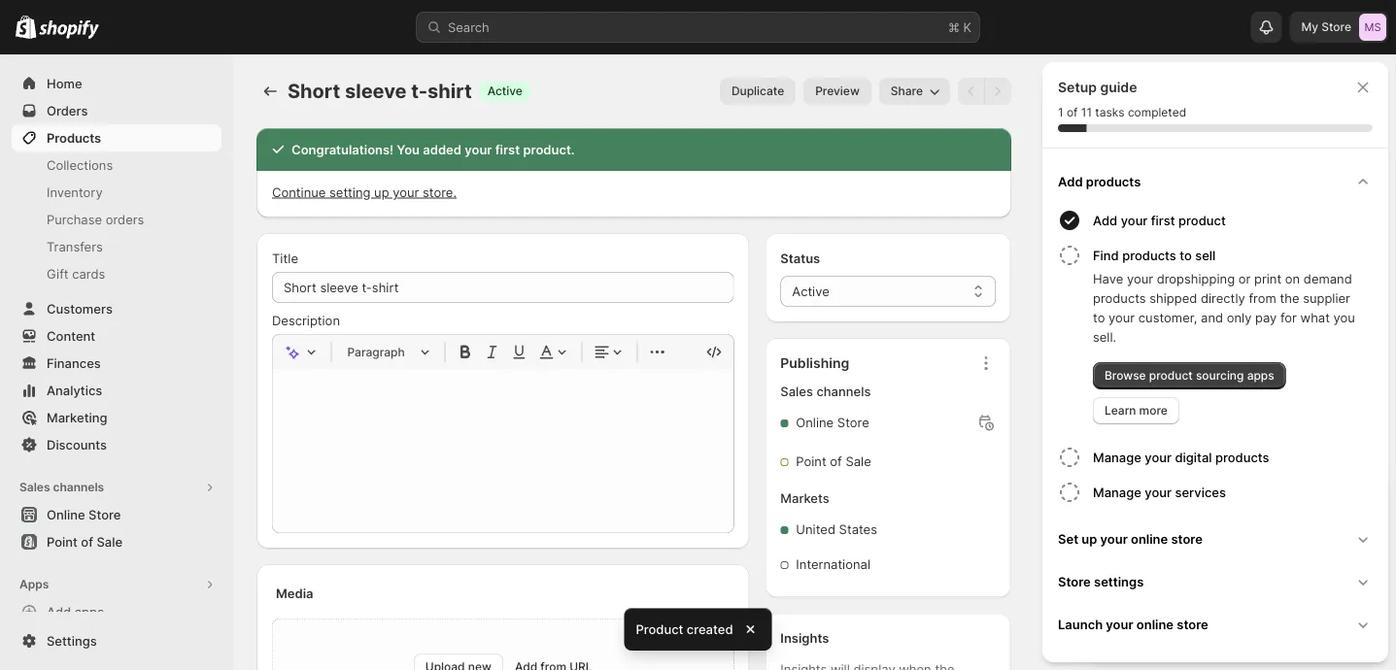 Task type: locate. For each thing, give the bounding box(es) containing it.
2 manage from the top
[[1093, 485, 1142, 500]]

1 horizontal spatial apps
[[1247, 369, 1275, 383]]

0 vertical spatial manage
[[1093, 450, 1142, 465]]

your right extend
[[1250, 560, 1276, 575]]

0 horizontal spatial a
[[1150, 560, 1157, 575]]

my store image
[[1360, 14, 1387, 41]]

0 horizontal spatial on
[[1198, 529, 1213, 544]]

sale inside button
[[97, 535, 122, 550]]

gift cards link
[[12, 260, 222, 288]]

point up markets on the right
[[796, 454, 827, 469]]

store settings
[[1058, 574, 1144, 589]]

for
[[1281, 310, 1297, 325], [1109, 579, 1125, 594], [1214, 579, 1231, 594]]

0 vertical spatial point
[[796, 454, 827, 469]]

short
[[288, 79, 340, 103]]

online store down publishing
[[796, 415, 870, 431]]

finances
[[47, 356, 101, 371]]

0 vertical spatial add
[[1058, 174, 1083, 189]]

1 vertical spatial point of sale
[[47, 535, 122, 550]]

first up find products to sell
[[1151, 213, 1176, 228]]

learn more link
[[1093, 397, 1180, 425]]

online
[[1131, 532, 1168, 547], [1137, 617, 1174, 632]]

sale up states
[[846, 454, 871, 469]]

point of sale up markets on the right
[[796, 454, 871, 469]]

channels down publishing
[[817, 384, 871, 399]]

sale down 'online store' button
[[97, 535, 122, 550]]

of
[[1067, 105, 1078, 120], [830, 454, 842, 469], [81, 535, 93, 550]]

store inside 'button'
[[1177, 617, 1209, 632]]

up right setting
[[374, 185, 389, 200]]

a down your trial ends on
[[1150, 560, 1157, 575]]

1
[[1058, 105, 1064, 120]]

up inside button
[[1082, 532, 1098, 547]]

online store
[[796, 415, 870, 431], [47, 507, 121, 522]]

a down select a plan to extend your shopify trial for just $1/month for your first 3 months.
[[1238, 615, 1244, 629]]

share
[[891, 84, 923, 98]]

0 vertical spatial online
[[1131, 532, 1168, 547]]

0 horizontal spatial online
[[47, 507, 85, 522]]

started
[[1234, 493, 1301, 517]]

1 vertical spatial your
[[1109, 529, 1136, 544]]

1 horizontal spatial for
[[1214, 579, 1231, 594]]

apps right sourcing
[[1247, 369, 1275, 383]]

trial left "ends"
[[1139, 529, 1162, 544]]

trial up "ends"
[[1156, 493, 1190, 517]]

0 horizontal spatial for
[[1109, 579, 1125, 594]]

products up manage your services button
[[1216, 450, 1270, 465]]

just up set up your online store button
[[1196, 493, 1229, 517]]

of up united states
[[830, 454, 842, 469]]

to
[[1180, 248, 1192, 263], [1093, 310, 1105, 325], [1189, 560, 1201, 575]]

and
[[1201, 310, 1224, 325]]

1 vertical spatial sales channels
[[19, 481, 104, 495]]

select inside select a plan to extend your shopify trial for just $1/month for your first 3 months.
[[1109, 560, 1146, 575]]

select a plan link
[[1109, 608, 1362, 636]]

your inside dropdown button
[[1109, 493, 1150, 517]]

add your first product
[[1093, 213, 1226, 228]]

product up more
[[1149, 369, 1193, 383]]

more
[[1140, 404, 1168, 418]]

add up settings at bottom
[[47, 604, 71, 620]]

0 horizontal spatial point
[[47, 535, 78, 550]]

1 vertical spatial to
[[1093, 310, 1105, 325]]

2 vertical spatial add
[[47, 604, 71, 620]]

1 your from the top
[[1109, 493, 1150, 517]]

sourcing
[[1196, 369, 1244, 383]]

store up launch at the right of page
[[1058, 574, 1091, 589]]

setup guide dialog
[[1043, 62, 1389, 663]]

continue
[[272, 185, 326, 200]]

content link
[[12, 323, 222, 350]]

1 vertical spatial sales
[[19, 481, 50, 495]]

add
[[1058, 174, 1083, 189], [1093, 213, 1118, 228], [47, 604, 71, 620]]

store down $1/month
[[1177, 617, 1209, 632]]

0 horizontal spatial apps
[[75, 604, 104, 620]]

to inside select a plan to extend your shopify trial for just $1/month for your first 3 months.
[[1189, 560, 1201, 575]]

1 vertical spatial manage
[[1093, 485, 1142, 500]]

0 horizontal spatial online store
[[47, 507, 121, 522]]

to left sell
[[1180, 248, 1192, 263]]

1 manage from the top
[[1093, 450, 1142, 465]]

trial up the months.
[[1328, 560, 1351, 575]]

extend
[[1205, 560, 1246, 575]]

0 vertical spatial your
[[1109, 493, 1150, 517]]

0 vertical spatial apps
[[1247, 369, 1275, 383]]

1 horizontal spatial plan
[[1247, 615, 1271, 629]]

online down $1/month
[[1137, 617, 1174, 632]]

point of sale
[[796, 454, 871, 469], [47, 535, 122, 550]]

online inside button
[[1131, 532, 1168, 547]]

congratulations!
[[292, 142, 394, 157]]

online down 'manage your services'
[[1131, 532, 1168, 547]]

1 vertical spatial select
[[1199, 615, 1234, 629]]

analytics link
[[12, 377, 222, 404]]

sales channels inside button
[[19, 481, 104, 495]]

on right "ends"
[[1198, 529, 1213, 544]]

transfers link
[[12, 233, 222, 260]]

my store
[[1302, 20, 1352, 34]]

1 horizontal spatial a
[[1238, 615, 1244, 629]]

1 vertical spatial plan
[[1247, 615, 1271, 629]]

0 vertical spatial just
[[1196, 493, 1229, 517]]

product inside button
[[1179, 213, 1226, 228]]

0 vertical spatial a
[[1150, 560, 1157, 575]]

0 horizontal spatial add
[[47, 604, 71, 620]]

select down store settings button
[[1199, 615, 1234, 629]]

1 vertical spatial add
[[1093, 213, 1118, 228]]

products down the add your first product
[[1123, 248, 1177, 263]]

0 vertical spatial online
[[796, 415, 834, 431]]

1 vertical spatial sale
[[97, 535, 122, 550]]

1 vertical spatial up
[[1082, 532, 1098, 547]]

store
[[1322, 20, 1352, 34], [838, 415, 870, 431], [88, 507, 121, 522], [1058, 574, 1091, 589]]

0 vertical spatial point of sale
[[796, 454, 871, 469]]

0 vertical spatial trial
[[1156, 493, 1190, 517]]

up
[[374, 185, 389, 200], [1082, 532, 1098, 547]]

0 vertical spatial on
[[1286, 271, 1300, 286]]

store right my
[[1322, 20, 1352, 34]]

apps up settings at bottom
[[75, 604, 104, 620]]

0 horizontal spatial channels
[[53, 481, 104, 495]]

a for select a plan
[[1238, 615, 1244, 629]]

a for select a plan to extend your shopify trial for just $1/month for your first 3 months.
[[1150, 560, 1157, 575]]

0 vertical spatial first
[[495, 142, 520, 157]]

add for add apps
[[47, 604, 71, 620]]

0 vertical spatial up
[[374, 185, 389, 200]]

1 horizontal spatial just
[[1196, 493, 1229, 517]]

your up settings
[[1101, 532, 1128, 547]]

supplier
[[1303, 291, 1351, 306]]

point of sale down 'online store' button
[[47, 535, 122, 550]]

1 horizontal spatial channels
[[817, 384, 871, 399]]

manage for manage your digital products
[[1093, 450, 1142, 465]]

plan inside select a plan to extend your shopify trial for just $1/month for your first 3 months.
[[1161, 560, 1186, 575]]

manage down learn
[[1093, 450, 1142, 465]]

2 horizontal spatial add
[[1093, 213, 1118, 228]]

your for your trial just started
[[1109, 493, 1150, 517]]

select down the set up your online store
[[1109, 560, 1146, 575]]

point up apps
[[47, 535, 78, 550]]

0 vertical spatial product
[[1179, 213, 1226, 228]]

1 horizontal spatial online store
[[796, 415, 870, 431]]

0 horizontal spatial active
[[488, 84, 523, 98]]

0 vertical spatial to
[[1180, 248, 1192, 263]]

1 horizontal spatial sales channels
[[781, 384, 871, 399]]

0 vertical spatial plan
[[1161, 560, 1186, 575]]

inventory link
[[12, 179, 222, 206]]

orders
[[106, 212, 144, 227]]

products up the add your first product
[[1086, 174, 1141, 189]]

just up launch your online store at the bottom of the page
[[1129, 579, 1150, 594]]

to inside the 'have your dropshipping or print on demand products shipped directly from the supplier to your customer, and only pay for what you sell.'
[[1093, 310, 1105, 325]]

product up sell
[[1179, 213, 1226, 228]]

find products to sell button
[[1093, 238, 1381, 269]]

sales channels down publishing
[[781, 384, 871, 399]]

manage for manage your services
[[1093, 485, 1142, 500]]

1 vertical spatial store
[[1177, 617, 1209, 632]]

1 vertical spatial active
[[792, 284, 830, 299]]

1 horizontal spatial add
[[1058, 174, 1083, 189]]

completed
[[1128, 105, 1187, 120]]

1 vertical spatial online
[[1137, 617, 1174, 632]]

0 horizontal spatial plan
[[1161, 560, 1186, 575]]

on
[[1286, 271, 1300, 286], [1198, 529, 1213, 544]]

2 horizontal spatial first
[[1264, 579, 1288, 594]]

on inside the 'have your dropshipping or print on demand products shipped directly from the supplier to your customer, and only pay for what you sell.'
[[1286, 271, 1300, 286]]

analytics
[[47, 383, 102, 398]]

1 horizontal spatial up
[[1082, 532, 1098, 547]]

to up $1/month
[[1189, 560, 1201, 575]]

1 vertical spatial first
[[1151, 213, 1176, 228]]

2 vertical spatial first
[[1264, 579, 1288, 594]]

you
[[397, 142, 420, 157]]

to up sell.
[[1093, 310, 1105, 325]]

of down 'online store' button
[[81, 535, 93, 550]]

for up launch your online store at the bottom of the page
[[1109, 579, 1125, 594]]

0 horizontal spatial just
[[1129, 579, 1150, 594]]

mark manage your digital products as done image
[[1058, 446, 1082, 469]]

point of sale button
[[0, 529, 233, 556]]

product inside "element"
[[1149, 369, 1193, 383]]

products inside add products button
[[1086, 174, 1141, 189]]

trial
[[1156, 493, 1190, 517], [1139, 529, 1162, 544], [1328, 560, 1351, 575]]

0 horizontal spatial point of sale
[[47, 535, 122, 550]]

channels
[[817, 384, 871, 399], [53, 481, 104, 495]]

active for status
[[792, 284, 830, 299]]

up right the set
[[1082, 532, 1098, 547]]

added
[[423, 142, 462, 157]]

plan
[[1161, 560, 1186, 575], [1247, 615, 1271, 629]]

0 vertical spatial sales channels
[[781, 384, 871, 399]]

manage
[[1093, 450, 1142, 465], [1093, 485, 1142, 500]]

0 vertical spatial store
[[1172, 532, 1203, 547]]

1 vertical spatial online store
[[47, 507, 121, 522]]

0 horizontal spatial sales channels
[[19, 481, 104, 495]]

2 your from the top
[[1109, 529, 1136, 544]]

the
[[1280, 291, 1300, 306]]

1 vertical spatial on
[[1198, 529, 1213, 544]]

your right launch at the right of page
[[1106, 617, 1134, 632]]

1 vertical spatial product
[[1149, 369, 1193, 383]]

online down publishing
[[796, 415, 834, 431]]

2 vertical spatial of
[[81, 535, 93, 550]]

sales channels down discounts
[[19, 481, 104, 495]]

first inside button
[[1151, 213, 1176, 228]]

sell
[[1196, 248, 1216, 263]]

on up the
[[1286, 271, 1300, 286]]

0 vertical spatial channels
[[817, 384, 871, 399]]

1 vertical spatial just
[[1129, 579, 1150, 594]]

manage right mark manage your services as done icon at the bottom of the page
[[1093, 485, 1142, 500]]

sale
[[846, 454, 871, 469], [97, 535, 122, 550]]

your up the set up your online store
[[1109, 493, 1150, 517]]

purchase orders link
[[12, 206, 222, 233]]

publishing
[[781, 355, 850, 372]]

your trial just started element
[[1089, 527, 1381, 655]]

shopify image
[[39, 20, 99, 39]]

0 vertical spatial sales
[[781, 384, 813, 399]]

your right added
[[465, 142, 492, 157]]

0 horizontal spatial first
[[495, 142, 520, 157]]

products down 'have'
[[1093, 291, 1146, 306]]

0 vertical spatial of
[[1067, 105, 1078, 120]]

trial inside "your trial just started" dropdown button
[[1156, 493, 1190, 517]]

first left the 3
[[1264, 579, 1288, 594]]

add down 1
[[1058, 174, 1083, 189]]

apps inside button
[[75, 604, 104, 620]]

1 horizontal spatial select
[[1199, 615, 1234, 629]]

1 vertical spatial trial
[[1139, 529, 1162, 544]]

1 vertical spatial online
[[47, 507, 85, 522]]

active right the "shirt"
[[488, 84, 523, 98]]

2 vertical spatial trial
[[1328, 560, 1351, 575]]

previous image
[[962, 82, 982, 101]]

paragraph
[[347, 345, 405, 359]]

1 vertical spatial a
[[1238, 615, 1244, 629]]

1 horizontal spatial active
[[792, 284, 830, 299]]

0 horizontal spatial sale
[[97, 535, 122, 550]]

active down status
[[792, 284, 830, 299]]

your up settings
[[1109, 529, 1136, 544]]

2 horizontal spatial for
[[1281, 310, 1297, 325]]

online down the 'sales channels' button
[[47, 507, 85, 522]]

0 vertical spatial active
[[488, 84, 523, 98]]

2 vertical spatial to
[[1189, 560, 1201, 575]]

manage your digital products button
[[1093, 440, 1381, 475]]

1 vertical spatial apps
[[75, 604, 104, 620]]

0 vertical spatial select
[[1109, 560, 1146, 575]]

states
[[839, 522, 878, 537]]

1 vertical spatial of
[[830, 454, 842, 469]]

shirt
[[428, 79, 472, 103]]

online inside 'button'
[[1137, 617, 1174, 632]]

of right 1
[[1067, 105, 1078, 120]]

a inside select a plan to extend your shopify trial for just $1/month for your first 3 months.
[[1150, 560, 1157, 575]]

1 vertical spatial channels
[[53, 481, 104, 495]]

k
[[964, 19, 972, 35]]

0 horizontal spatial select
[[1109, 560, 1146, 575]]

customer,
[[1139, 310, 1198, 325]]

store.
[[423, 185, 457, 200]]

print
[[1255, 271, 1282, 286]]

for down the
[[1281, 310, 1297, 325]]

1 of 11 tasks completed
[[1058, 105, 1187, 120]]

finances link
[[12, 350, 222, 377]]

0 horizontal spatial of
[[81, 535, 93, 550]]

1 horizontal spatial first
[[1151, 213, 1176, 228]]

orders link
[[12, 97, 222, 124]]

mark manage your services as done image
[[1058, 481, 1082, 504]]

store down "your trial just started"
[[1172, 532, 1203, 547]]

a
[[1150, 560, 1157, 575], [1238, 615, 1244, 629]]

learn
[[1105, 404, 1137, 418]]

find products to sell
[[1093, 248, 1216, 263]]

sales down publishing
[[781, 384, 813, 399]]

sales inside the 'sales channels' button
[[19, 481, 50, 495]]

ends
[[1165, 529, 1195, 544]]

add up find on the right top
[[1093, 213, 1118, 228]]

created
[[687, 622, 733, 637]]

select for select a plan to extend your shopify trial for just $1/month for your first 3 months.
[[1109, 560, 1146, 575]]

your up 'manage your services'
[[1145, 450, 1172, 465]]

just
[[1196, 493, 1229, 517], [1129, 579, 1150, 594]]

sales down discounts
[[19, 481, 50, 495]]

online store down the 'sales channels' button
[[47, 507, 121, 522]]

0 horizontal spatial sales
[[19, 481, 50, 495]]

marketing link
[[12, 404, 222, 431]]

1 horizontal spatial sale
[[846, 454, 871, 469]]

just inside select a plan to extend your shopify trial for just $1/month for your first 3 months.
[[1129, 579, 1150, 594]]

2 horizontal spatial of
[[1067, 105, 1078, 120]]

setup
[[1058, 79, 1097, 96]]

channels down discounts
[[53, 481, 104, 495]]

products inside the 'have your dropshipping or print on demand products shipped directly from the supplier to your customer, and only pay for what you sell.'
[[1093, 291, 1146, 306]]

for down extend
[[1214, 579, 1231, 594]]

1 horizontal spatial on
[[1286, 271, 1300, 286]]

first left product.
[[495, 142, 520, 157]]

gift
[[47, 266, 69, 281]]

months.
[[1303, 579, 1351, 594]]

1 vertical spatial point
[[47, 535, 78, 550]]



Task type: describe. For each thing, give the bounding box(es) containing it.
pay
[[1256, 310, 1277, 325]]

share button
[[879, 78, 950, 105]]

only
[[1227, 310, 1252, 325]]

apps inside find products to sell "element"
[[1247, 369, 1275, 383]]

content
[[47, 328, 95, 344]]

browse product sourcing apps
[[1105, 369, 1275, 383]]

short sleeve t-shirt
[[288, 79, 472, 103]]

learn more
[[1105, 404, 1168, 418]]

orders
[[47, 103, 88, 118]]

your trial just started button
[[1089, 476, 1381, 517]]

store inside button
[[1172, 532, 1203, 547]]

marketing
[[47, 410, 107, 425]]

discounts link
[[12, 431, 222, 459]]

product
[[636, 622, 684, 637]]

your down find products to sell
[[1127, 271, 1154, 286]]

manage your digital products
[[1093, 450, 1270, 465]]

cards
[[72, 266, 105, 281]]

search
[[448, 19, 490, 35]]

find
[[1093, 248, 1119, 263]]

⌘ k
[[949, 19, 972, 35]]

preview
[[816, 84, 860, 98]]

manage your services
[[1093, 485, 1226, 500]]

media
[[276, 586, 313, 601]]

plan for select a plan to extend your shopify trial for just $1/month for your first 3 months.
[[1161, 560, 1186, 575]]

t-
[[411, 79, 428, 103]]

browse
[[1105, 369, 1146, 383]]

demand
[[1304, 271, 1353, 286]]

0 vertical spatial online store
[[796, 415, 870, 431]]

duplicate button
[[720, 78, 796, 105]]

1 horizontal spatial point of sale
[[796, 454, 871, 469]]

shopify image
[[16, 15, 36, 39]]

united states
[[796, 522, 878, 537]]

settings
[[47, 634, 97, 649]]

continue setting up your store. link
[[272, 185, 457, 200]]

from
[[1249, 291, 1277, 306]]

$1/month
[[1154, 579, 1211, 594]]

your for your trial ends on
[[1109, 529, 1136, 544]]

trial inside select a plan to extend your shopify trial for just $1/month for your first 3 months.
[[1328, 560, 1351, 575]]

add products button
[[1051, 160, 1381, 203]]

mark find products to sell as done image
[[1058, 244, 1082, 267]]

sales channels button
[[12, 474, 222, 501]]

discounts
[[47, 437, 107, 452]]

add for add products
[[1058, 174, 1083, 189]]

select for select a plan
[[1199, 615, 1234, 629]]

online store link
[[12, 501, 222, 529]]

first inside select a plan to extend your shopify trial for just $1/month for your first 3 months.
[[1264, 579, 1288, 594]]

congratulations! you added your first product.
[[292, 142, 575, 157]]

trial for just
[[1156, 493, 1190, 517]]

next image
[[988, 82, 1008, 101]]

gift cards
[[47, 266, 105, 281]]

products inside find products to sell button
[[1123, 248, 1177, 263]]

browse product sourcing apps link
[[1093, 362, 1286, 390]]

your left store.
[[393, 185, 419, 200]]

add your first product button
[[1093, 203, 1381, 238]]

collections
[[47, 157, 113, 173]]

set up your online store
[[1058, 532, 1203, 547]]

product.
[[523, 142, 575, 157]]

product created
[[636, 622, 733, 637]]

products link
[[12, 124, 222, 152]]

trial for ends
[[1139, 529, 1162, 544]]

customers
[[47, 301, 113, 316]]

your down extend
[[1234, 579, 1261, 594]]

add apps button
[[12, 599, 222, 626]]

digital
[[1175, 450, 1212, 465]]

for inside the 'have your dropshipping or print on demand products shipped directly from the supplier to your customer, and only pay for what you sell.'
[[1281, 310, 1297, 325]]

store down publishing
[[838, 415, 870, 431]]

your down manage your digital products
[[1145, 485, 1172, 500]]

to inside button
[[1180, 248, 1192, 263]]

point inside button
[[47, 535, 78, 550]]

collections link
[[12, 152, 222, 179]]

1 horizontal spatial of
[[830, 454, 842, 469]]

your up sell.
[[1109, 310, 1135, 325]]

your trial just started
[[1109, 493, 1301, 517]]

duplicate
[[732, 84, 784, 98]]

your up find products to sell
[[1121, 213, 1148, 228]]

shipped
[[1150, 291, 1198, 306]]

Title text field
[[272, 272, 734, 303]]

active for short sleeve t-shirt
[[488, 84, 523, 98]]

services
[[1175, 485, 1226, 500]]

0 vertical spatial sale
[[846, 454, 871, 469]]

you
[[1334, 310, 1356, 325]]

on inside your trial just started element
[[1198, 529, 1213, 544]]

find products to sell element
[[1054, 269, 1381, 425]]

united
[[796, 522, 836, 537]]

plan for select a plan
[[1247, 615, 1271, 629]]

point of sale inside button
[[47, 535, 122, 550]]

settings link
[[12, 628, 222, 655]]

settings
[[1094, 574, 1144, 589]]

⌘
[[949, 19, 960, 35]]

just inside dropdown button
[[1196, 493, 1229, 517]]

setup guide
[[1058, 79, 1138, 96]]

add for add your first product
[[1093, 213, 1118, 228]]

3
[[1291, 579, 1299, 594]]

set
[[1058, 532, 1079, 547]]

set up your online store button
[[1051, 518, 1381, 561]]

shopify
[[1279, 560, 1325, 575]]

directly
[[1201, 291, 1246, 306]]

markets
[[781, 491, 830, 506]]

description
[[272, 313, 340, 328]]

guide
[[1101, 79, 1138, 96]]

apps button
[[12, 571, 222, 599]]

online store inside button
[[47, 507, 121, 522]]

insights
[[781, 631, 829, 646]]

point of sale link
[[12, 529, 222, 556]]

your trial ends on
[[1109, 529, 1217, 544]]

store inside setup guide dialog
[[1058, 574, 1091, 589]]

select a plan
[[1199, 615, 1271, 629]]

1 horizontal spatial point
[[796, 454, 827, 469]]

your inside 'button'
[[1106, 617, 1134, 632]]

sell.
[[1093, 329, 1117, 345]]

of inside setup guide dialog
[[1067, 105, 1078, 120]]

my
[[1302, 20, 1319, 34]]

sleeve
[[345, 79, 407, 103]]

online inside button
[[47, 507, 85, 522]]

of inside button
[[81, 535, 93, 550]]

apps
[[19, 578, 49, 592]]

channels inside button
[[53, 481, 104, 495]]

1 horizontal spatial online
[[796, 415, 834, 431]]

store down the 'sales channels' button
[[88, 507, 121, 522]]

store settings button
[[1051, 561, 1381, 604]]

customers link
[[12, 295, 222, 323]]

0 horizontal spatial up
[[374, 185, 389, 200]]

products inside manage your digital products button
[[1216, 450, 1270, 465]]

launch your online store
[[1058, 617, 1209, 632]]



Task type: vqa. For each thing, say whether or not it's contained in the screenshot.
Taxes
no



